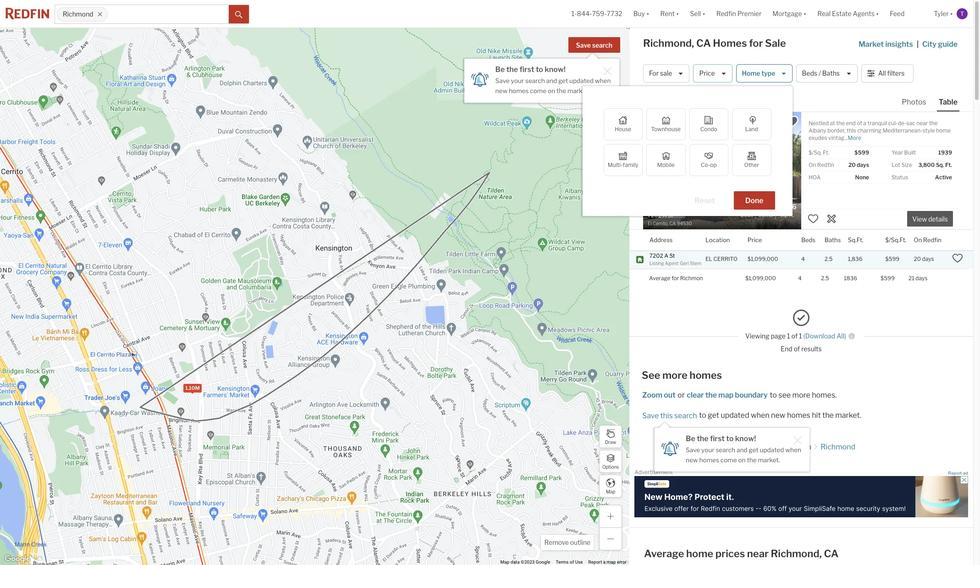 Task type: vqa. For each thing, say whether or not it's contained in the screenshot.


Task type: locate. For each thing, give the bounding box(es) containing it.
near up style
[[917, 120, 929, 127]]

sq. right 2.5 baths
[[781, 211, 788, 218]]

market insights | city guide
[[859, 40, 958, 49]]

dialog
[[583, 86, 793, 216]]

1 vertical spatial home
[[687, 548, 714, 560]]

report inside button
[[949, 471, 962, 476]]

1 vertical spatial sq.
[[781, 211, 788, 218]]

3,800
[[919, 161, 935, 168]]

page
[[771, 332, 786, 340]]

2.5 for 1836
[[822, 275, 830, 282]]

on redfin down the view details
[[914, 236, 942, 243]]

to
[[536, 65, 544, 74], [770, 391, 777, 399], [700, 411, 707, 420], [727, 434, 734, 443]]

1 vertical spatial a
[[604, 560, 606, 565]]

$599 down the more
[[855, 149, 870, 156]]

0 vertical spatial new
[[496, 87, 508, 94]]

$599 down "$/sq.ft." button
[[886, 256, 900, 263]]

lot size
[[892, 161, 913, 168]]

when right redfin link
[[786, 446, 802, 454]]

1,836 down sq.ft. "button"
[[849, 256, 863, 263]]

option group
[[604, 108, 772, 176]]

redfin left premier
[[717, 10, 737, 18]]

report ad
[[949, 471, 969, 476]]

0 vertical spatial first
[[520, 65, 535, 74]]

1 vertical spatial your
[[702, 446, 715, 454]]

beds left /
[[803, 69, 818, 77]]

2 horizontal spatial when
[[786, 446, 802, 454]]

$/sq.
[[809, 149, 822, 156]]

days right 21
[[916, 275, 928, 282]]

be
[[496, 65, 505, 74], [686, 434, 696, 443]]

option group containing house
[[604, 108, 772, 176]]

6 ▾ from the left
[[951, 10, 954, 18]]

1 vertical spatial new
[[772, 411, 786, 420]]

sale
[[661, 69, 673, 77]]

updated down to get updated when new homes hit the market.
[[760, 446, 785, 454]]

▾ right tyler
[[951, 10, 954, 18]]

$599 left 21
[[881, 275, 895, 282]]

know! for right 'be the first to know!' dialog
[[736, 434, 757, 443]]

richmond down 'hit'
[[821, 443, 856, 451]]

1 horizontal spatial price button
[[748, 230, 763, 250]]

1 vertical spatial market.
[[836, 411, 862, 420]]

for down agent:
[[672, 275, 679, 282]]

1 vertical spatial be the first to know!
[[686, 434, 757, 443]]

1,836 for 1,836
[[849, 256, 863, 263]]

7732
[[607, 10, 623, 18]]

this down end
[[847, 127, 857, 134]]

0 vertical spatial price
[[700, 69, 715, 77]]

0 vertical spatial map
[[719, 391, 734, 399]]

city
[[923, 40, 937, 49]]

7202
[[650, 252, 664, 259]]

and
[[547, 77, 557, 84], [737, 446, 748, 454]]

0 horizontal spatial be
[[496, 65, 505, 74]]

map down options
[[606, 489, 616, 494]]

1 vertical spatial report
[[589, 560, 602, 565]]

0 vertical spatial $599
[[855, 149, 870, 156]]

of
[[857, 120, 863, 127], [792, 332, 798, 340], [794, 345, 801, 353], [570, 560, 574, 565]]

first for right 'be the first to know!' dialog
[[711, 434, 725, 443]]

sq. up active
[[937, 161, 945, 168]]

report a map error
[[589, 560, 627, 565]]

sq. for 3,800
[[937, 161, 945, 168]]

redfin down the view details
[[924, 236, 942, 243]]

2 vertical spatial market.
[[758, 456, 781, 464]]

1 vertical spatial 4
[[802, 256, 805, 263]]

1 horizontal spatial updated
[[721, 411, 750, 420]]

get
[[559, 77, 568, 84], [708, 411, 720, 420], [749, 446, 759, 454]]

favorite this home image
[[808, 213, 819, 224]]

rent ▾
[[661, 10, 680, 18]]

0 vertical spatial ft.
[[824, 149, 830, 156]]

1,836
[[778, 203, 797, 211], [849, 256, 863, 263]]

0 vertical spatial get
[[559, 77, 568, 84]]

sell ▾ button
[[685, 0, 711, 28]]

baths right /
[[823, 69, 840, 77]]

stern
[[690, 261, 702, 266]]

beds down done
[[741, 211, 754, 218]]

all filters button
[[862, 64, 914, 83]]

2 vertical spatial get
[[749, 446, 759, 454]]

1,836 right 2.5 baths
[[778, 203, 797, 211]]

2.5 left 1836
[[822, 275, 830, 282]]

▾ right mortgage
[[804, 10, 807, 18]]

city guide link
[[923, 39, 960, 50]]

report for report a map error
[[589, 560, 602, 565]]

real estate agents ▾
[[818, 10, 879, 18]]

report right use
[[589, 560, 602, 565]]

20 days
[[849, 161, 870, 168], [914, 256, 935, 263]]

updated down save search
[[570, 77, 594, 84]]

$599 for 1,836
[[886, 256, 900, 263]]

average for average for richmond:
[[650, 275, 671, 282]]

0 horizontal spatial home
[[687, 548, 714, 560]]

near inside nestled at the end of a tranquil cul-de-sac near the albany border, this charming mediterranean-style home exudes vintag...
[[917, 120, 929, 127]]

listing
[[650, 261, 664, 266]]

feed button
[[885, 0, 929, 28]]

updated down zoom out or clear the map boundary to see more homes.
[[721, 411, 750, 420]]

user photo image
[[957, 8, 968, 19]]

1 horizontal spatial on
[[739, 456, 746, 464]]

1 horizontal spatial a
[[864, 120, 867, 127]]

1 horizontal spatial get
[[708, 411, 720, 420]]

map region
[[0, 26, 712, 565]]

(download
[[804, 332, 836, 340]]

on down view
[[914, 236, 922, 243]]

lot
[[892, 161, 901, 168]]

0 horizontal spatial for
[[672, 275, 679, 282]]

1 horizontal spatial on
[[914, 236, 922, 243]]

price button down 4 beds
[[748, 230, 763, 250]]

2 vertical spatial 2.5
[[822, 275, 830, 282]]

average for richmond:
[[650, 275, 708, 282]]

1 vertical spatial 20 days
[[914, 256, 935, 263]]

report left ad
[[949, 471, 962, 476]]

1 vertical spatial $599
[[886, 256, 900, 263]]

home left prices
[[687, 548, 714, 560]]

address button
[[650, 230, 673, 250]]

2 vertical spatial ft.
[[789, 211, 795, 218]]

viewing page 1 of 1 (download all)
[[746, 332, 847, 340]]

days up none
[[857, 161, 870, 168]]

redfin left california link
[[748, 443, 770, 451]]

2.5 down baths button
[[825, 256, 833, 263]]

agents
[[853, 10, 875, 18]]

▾ right rent
[[677, 10, 680, 18]]

1 horizontal spatial on redfin
[[914, 236, 942, 243]]

more right see
[[793, 391, 811, 399]]

None search field
[[108, 5, 229, 23]]

report ad button
[[949, 471, 969, 477]]

built
[[905, 149, 917, 156]]

0 horizontal spatial report
[[589, 560, 602, 565]]

▾ right the buy
[[647, 10, 650, 18]]

1 vertical spatial near
[[748, 548, 769, 560]]

average for average home prices near richmond, ca
[[644, 548, 685, 560]]

land
[[746, 126, 759, 133]]

1 horizontal spatial be the first to know!
[[686, 434, 757, 443]]

map
[[719, 391, 734, 399], [607, 560, 616, 565]]

google
[[536, 560, 551, 565]]

on up hoa
[[809, 161, 817, 168]]

price down richmond, ca homes for sale
[[700, 69, 715, 77]]

filters
[[888, 69, 905, 77]]

near right prices
[[748, 548, 769, 560]]

0 horizontal spatial new
[[496, 87, 508, 94]]

be the first to know! dialog
[[464, 53, 620, 103], [655, 422, 810, 472]]

all)
[[837, 332, 847, 340]]

Co-op checkbox
[[690, 144, 729, 176]]

1 ▾ from the left
[[647, 10, 650, 18]]

more up out
[[663, 369, 688, 381]]

sq. for 1,836
[[781, 211, 788, 218]]

ft. right $/sq.
[[824, 149, 830, 156]]

first for the left 'be the first to know!' dialog
[[520, 65, 535, 74]]

clear the map boundary button
[[687, 391, 769, 399]]

see
[[642, 369, 661, 381]]

ad region
[[635, 476, 969, 518]]

1 vertical spatial on
[[914, 236, 922, 243]]

0 vertical spatial report
[[949, 471, 962, 476]]

0 horizontal spatial 1
[[788, 332, 791, 340]]

option group inside dialog
[[604, 108, 772, 176]]

1 horizontal spatial be
[[686, 434, 696, 443]]

ft. inside 1,836 sq. ft.
[[789, 211, 795, 218]]

end
[[847, 120, 856, 127]]

0 horizontal spatial your
[[511, 77, 524, 84]]

map left boundary
[[719, 391, 734, 399]]

price
[[700, 69, 715, 77], [748, 236, 763, 243]]

▾ right sell
[[703, 10, 706, 18]]

map left data
[[501, 560, 510, 565]]

real estate agents ▾ button
[[812, 0, 885, 28]]

rent ▾ button
[[655, 0, 685, 28]]

for left sale
[[750, 37, 764, 49]]

a up charming
[[864, 120, 867, 127]]

map inside map button
[[606, 489, 616, 494]]

for
[[750, 37, 764, 49], [672, 275, 679, 282]]

photo of 7202 a st, el cerrito, ca 94530 image
[[644, 112, 802, 229]]

tranquil
[[868, 120, 888, 127]]

when down save search
[[595, 77, 611, 84]]

0 horizontal spatial ft.
[[789, 211, 795, 218]]

1-844-759-7732
[[572, 10, 623, 18]]

table
[[939, 98, 958, 106]]

baths down the x-out this home icon
[[825, 236, 841, 243]]

map left error
[[607, 560, 616, 565]]

beds down favorite this home icon
[[802, 236, 816, 243]]

0 horizontal spatial and
[[547, 77, 557, 84]]

4 beds
[[741, 203, 754, 218]]

size
[[902, 161, 913, 168]]

sq.
[[937, 161, 945, 168], [781, 211, 788, 218]]

1
[[788, 332, 791, 340], [800, 332, 803, 340]]

20 days down the on redfin button
[[914, 256, 935, 263]]

2 vertical spatial beds
[[802, 236, 816, 243]]

1-844-759-7732 link
[[572, 10, 623, 18]]

1 horizontal spatial 1
[[800, 332, 803, 340]]

3 ▾ from the left
[[703, 10, 706, 18]]

4 ▾ from the left
[[804, 10, 807, 18]]

$1,099,000 for 1,836
[[748, 256, 779, 263]]

20 up 21 days
[[914, 256, 922, 263]]

▾ right the agents
[[877, 10, 879, 18]]

beds
[[803, 69, 818, 77], [741, 211, 754, 218], [802, 236, 816, 243]]

0 vertical spatial 4
[[745, 203, 750, 211]]

2 1 from the left
[[800, 332, 803, 340]]

1 horizontal spatial 1,836
[[849, 256, 863, 263]]

first
[[520, 65, 535, 74], [711, 434, 725, 443]]

2 ▾ from the left
[[677, 10, 680, 18]]

home
[[937, 127, 952, 134], [687, 548, 714, 560]]

0 vertical spatial on redfin
[[809, 161, 835, 168]]

buy ▾ button
[[628, 0, 655, 28]]

1 horizontal spatial sq.
[[937, 161, 945, 168]]

map
[[606, 489, 616, 494], [501, 560, 510, 565]]

favorite this home image
[[953, 253, 964, 264]]

price button down richmond, ca homes for sale
[[694, 64, 733, 83]]

1 up end of results
[[800, 332, 803, 340]]

viewing
[[746, 332, 770, 340]]

0 vertical spatial a
[[864, 120, 867, 127]]

mortgage ▾
[[773, 10, 807, 18]]

heading
[[648, 202, 723, 227]]

on redfin down $/sq. ft.
[[809, 161, 835, 168]]

0 horizontal spatial ca
[[697, 37, 711, 49]]

0 horizontal spatial sq.
[[781, 211, 788, 218]]

0 horizontal spatial richmond,
[[644, 37, 695, 49]]

ft. down 1939
[[946, 161, 953, 168]]

beds inside button
[[803, 69, 818, 77]]

▾ for sell ▾
[[703, 10, 706, 18]]

0 vertical spatial 1,836
[[778, 203, 797, 211]]

$1,099,000 for 1836
[[746, 275, 776, 282]]

1 right the page
[[788, 332, 791, 340]]

1 vertical spatial first
[[711, 434, 725, 443]]

1 1 from the left
[[788, 332, 791, 340]]

market. for right 'be the first to know!' dialog
[[758, 456, 781, 464]]

0 vertical spatial beds
[[803, 69, 818, 77]]

remove
[[545, 539, 569, 546]]

1 horizontal spatial this
[[847, 127, 857, 134]]

0 vertical spatial come
[[530, 87, 547, 94]]

baths down done
[[759, 211, 773, 218]]

0 horizontal spatial be the first to know!
[[496, 65, 566, 74]]

ad
[[964, 471, 969, 476]]

buy ▾ button
[[634, 0, 650, 28]]

1 horizontal spatial richmond
[[821, 443, 856, 451]]

2 vertical spatial days
[[916, 275, 928, 282]]

2.5 right 4 beds
[[761, 203, 771, 211]]

1 horizontal spatial and
[[737, 446, 748, 454]]

4
[[745, 203, 750, 211], [802, 256, 805, 263], [799, 275, 802, 282]]

when
[[595, 77, 611, 84], [751, 411, 770, 420], [786, 446, 802, 454]]

all filters
[[879, 69, 905, 77]]

1 horizontal spatial near
[[917, 120, 929, 127]]

days down the on redfin button
[[923, 256, 935, 263]]

sq. inside 1,836 sq. ft.
[[781, 211, 788, 218]]

price down 4 beds
[[748, 236, 763, 243]]

on
[[548, 87, 556, 94], [739, 456, 746, 464]]

x-out this home image
[[827, 213, 838, 224]]

ft. left favorite this home icon
[[789, 211, 795, 218]]

be the first to know! for right 'be the first to know!' dialog
[[686, 434, 757, 443]]

Mobile checkbox
[[647, 144, 686, 176]]

20 up none
[[849, 161, 856, 168]]

1 vertical spatial when
[[751, 411, 770, 420]]

hit
[[812, 411, 821, 420]]

1 vertical spatial know!
[[736, 434, 757, 443]]

2 vertical spatial 4
[[799, 275, 802, 282]]

1 vertical spatial on redfin
[[914, 236, 942, 243]]

average
[[650, 275, 671, 282], [644, 548, 685, 560]]

0 vertical spatial baths
[[823, 69, 840, 77]]

1 vertical spatial be the first to know! dialog
[[655, 422, 810, 472]]

know! for the left 'be the first to know!' dialog
[[545, 65, 566, 74]]

richmond left 'remove richmond' image
[[63, 10, 93, 18]]

co-op
[[701, 161, 717, 168]]

0 horizontal spatial this
[[661, 411, 673, 420]]

0 horizontal spatial first
[[520, 65, 535, 74]]

0 horizontal spatial be the first to know! dialog
[[464, 53, 620, 103]]

this inside nestled at the end of a tranquil cul-de-sac near the albany border, this charming mediterranean-style home exudes vintag...
[[847, 127, 857, 134]]

1 vertical spatial ca
[[825, 548, 839, 560]]

0 horizontal spatial when
[[595, 77, 611, 84]]

see
[[779, 391, 791, 399]]

this down out
[[661, 411, 673, 420]]

1 horizontal spatial come
[[721, 456, 737, 464]]

when down boundary
[[751, 411, 770, 420]]

5 ▾ from the left
[[877, 10, 879, 18]]

new for the left 'be the first to know!' dialog
[[496, 87, 508, 94]]

0 vertical spatial average
[[650, 275, 671, 282]]

terms
[[556, 560, 569, 565]]

home right style
[[937, 127, 952, 134]]

20 days up none
[[849, 161, 870, 168]]

1 vertical spatial $1,099,000
[[746, 275, 776, 282]]

$599
[[855, 149, 870, 156], [886, 256, 900, 263], [881, 275, 895, 282]]

(download all) link
[[804, 332, 847, 340]]

a left error
[[604, 560, 606, 565]]

map for map
[[606, 489, 616, 494]]

0 vertical spatial be the first to know! dialog
[[464, 53, 620, 103]]

0 horizontal spatial near
[[748, 548, 769, 560]]

3,800 sq. ft.
[[919, 161, 953, 168]]

Townhouse checkbox
[[647, 108, 686, 140]]

price button
[[694, 64, 733, 83], [748, 230, 763, 250]]

0 horizontal spatial know!
[[545, 65, 566, 74]]



Task type: describe. For each thing, give the bounding box(es) containing it.
terms of use link
[[556, 560, 583, 565]]

mortgage
[[773, 10, 803, 18]]

days for 1836
[[916, 275, 928, 282]]

map for map data ©2023 google
[[501, 560, 510, 565]]

real
[[818, 10, 831, 18]]

draw button
[[600, 425, 622, 448]]

dialog containing reset
[[583, 86, 793, 216]]

0 horizontal spatial more
[[663, 369, 688, 381]]

▾ for rent ▾
[[677, 10, 680, 18]]

remove outline button
[[541, 535, 594, 550]]

more
[[848, 134, 862, 141]]

1 vertical spatial for
[[672, 275, 679, 282]]

beds for beds / baths
[[803, 69, 818, 77]]

|
[[917, 40, 919, 49]]

0 horizontal spatial get
[[559, 77, 568, 84]]

sell ▾ button
[[691, 0, 706, 28]]

$/sq. ft.
[[809, 149, 830, 156]]

beds for beds button
[[802, 236, 816, 243]]

save this search
[[643, 411, 698, 420]]

home inside nestled at the end of a tranquil cul-de-sac near the albany border, this charming mediterranean-style home exudes vintag...
[[937, 127, 952, 134]]

ft. for 1,836
[[789, 211, 795, 218]]

1 horizontal spatial 20
[[914, 256, 922, 263]]

0 vertical spatial save your search and get updated when new homes come on the market.
[[496, 77, 611, 94]]

be the first to know! for the left 'be the first to know!' dialog
[[496, 65, 566, 74]]

1 vertical spatial richmond
[[821, 443, 856, 451]]

vintag...
[[829, 134, 848, 141]]

0 vertical spatial 20
[[849, 161, 856, 168]]

0 vertical spatial price button
[[694, 64, 733, 83]]

0 horizontal spatial on
[[809, 161, 817, 168]]

redfin down $/sq. ft.
[[818, 161, 835, 168]]

on redfin button
[[914, 230, 942, 250]]

market
[[859, 40, 884, 49]]

0 vertical spatial for
[[750, 37, 764, 49]]

estate
[[833, 10, 852, 18]]

0 vertical spatial and
[[547, 77, 557, 84]]

geri
[[680, 261, 689, 266]]

4 inside 4 beds
[[745, 203, 750, 211]]

townhouse
[[652, 126, 681, 133]]

save inside button
[[576, 41, 591, 49]]

0 horizontal spatial price
[[700, 69, 715, 77]]

multi-
[[608, 161, 623, 168]]

$/sq.ft. button
[[886, 230, 907, 250]]

save this search button
[[642, 411, 698, 420]]

▾ for buy ▾
[[647, 10, 650, 18]]

2 vertical spatial when
[[786, 446, 802, 454]]

de-
[[898, 120, 907, 127]]

sq.ft. button
[[849, 230, 864, 250]]

view details link
[[908, 210, 954, 227]]

see more homes
[[642, 369, 722, 381]]

0 horizontal spatial on redfin
[[809, 161, 835, 168]]

1 vertical spatial price
[[748, 236, 763, 243]]

google image
[[2, 553, 33, 565]]

▾ inside dropdown button
[[877, 10, 879, 18]]

House checkbox
[[604, 108, 643, 140]]

tyler ▾
[[935, 10, 954, 18]]

favorite button image
[[784, 114, 800, 130]]

0 vertical spatial ca
[[697, 37, 711, 49]]

/
[[819, 69, 821, 77]]

0 vertical spatial richmond,
[[644, 37, 695, 49]]

▾ for tyler ▾
[[951, 10, 954, 18]]

2 horizontal spatial get
[[749, 446, 759, 454]]

4 for 1836
[[799, 275, 802, 282]]

exudes
[[809, 134, 828, 141]]

0 vertical spatial your
[[511, 77, 524, 84]]

out
[[664, 391, 676, 399]]

submit search image
[[235, 11, 243, 18]]

albany
[[809, 127, 827, 134]]

1 horizontal spatial more
[[793, 391, 811, 399]]

redfin inside the on redfin button
[[924, 236, 942, 243]]

new for right 'be the first to know!' dialog
[[686, 456, 698, 464]]

favorite button checkbox
[[784, 114, 800, 130]]

1 vertical spatial richmond,
[[771, 548, 822, 560]]

search inside button
[[593, 41, 613, 49]]

report for report ad
[[949, 471, 962, 476]]

zoom out button
[[642, 391, 676, 399]]

sale
[[766, 37, 786, 49]]

outline
[[571, 539, 591, 546]]

days for 1,836
[[923, 256, 935, 263]]

0 vertical spatial be
[[496, 65, 505, 74]]

zoom
[[643, 391, 663, 399]]

feed
[[891, 10, 905, 18]]

beds button
[[802, 230, 816, 250]]

ft. for 3,800
[[946, 161, 953, 168]]

for sale button
[[644, 64, 690, 83]]

homes
[[713, 37, 747, 49]]

$599 for 1836
[[881, 275, 895, 282]]

Other checkbox
[[733, 144, 772, 176]]

next button image
[[784, 164, 793, 173]]

0 vertical spatial 20 days
[[849, 161, 870, 168]]

status
[[892, 174, 909, 181]]

photos
[[902, 98, 927, 106]]

of inside nestled at the end of a tranquil cul-de-sac near the albany border, this charming mediterranean-style home exudes vintag...
[[857, 120, 863, 127]]

2.5 inside 2.5 baths
[[761, 203, 771, 211]]

remove richmond image
[[97, 11, 103, 17]]

1 vertical spatial on
[[739, 456, 746, 464]]

remove outline
[[545, 539, 591, 546]]

cul-
[[889, 120, 898, 127]]

previous button image
[[652, 164, 661, 173]]

Land checkbox
[[733, 108, 772, 140]]

Multi-family checkbox
[[604, 144, 643, 176]]

california
[[779, 443, 812, 451]]

details
[[929, 215, 949, 223]]

1939
[[939, 149, 953, 156]]

mediterranean-
[[883, 127, 923, 134]]

co-
[[701, 161, 711, 168]]

view details button
[[908, 211, 954, 227]]

0 horizontal spatial map
[[607, 560, 616, 565]]

market insights link
[[859, 30, 914, 50]]

done
[[746, 196, 764, 205]]

a inside nestled at the end of a tranquil cul-de-sac near the albany border, this charming mediterranean-style home exudes vintag...
[[864, 120, 867, 127]]

report a map error link
[[589, 560, 627, 565]]

end of results
[[781, 345, 822, 353]]

1 horizontal spatial save your search and get updated when new homes come on the market.
[[686, 446, 802, 464]]

Condo checkbox
[[690, 108, 729, 140]]

1 horizontal spatial be the first to know! dialog
[[655, 422, 810, 472]]

1 vertical spatial and
[[737, 446, 748, 454]]

op
[[711, 161, 717, 168]]

0 horizontal spatial come
[[530, 87, 547, 94]]

1 horizontal spatial your
[[702, 446, 715, 454]]

location button
[[706, 230, 730, 250]]

insights
[[886, 40, 914, 49]]

done button
[[734, 191, 775, 210]]

4 for 1,836
[[802, 256, 805, 263]]

prices
[[716, 548, 745, 560]]

7202 a st listing agent: geri stern el cerrito
[[650, 252, 738, 266]]

1 vertical spatial baths
[[759, 211, 773, 218]]

1 horizontal spatial when
[[751, 411, 770, 420]]

▾ for mortgage ▾
[[804, 10, 807, 18]]

0 vertical spatial days
[[857, 161, 870, 168]]

1 vertical spatial this
[[661, 411, 673, 420]]

baths inside 'beds / baths' button
[[823, 69, 840, 77]]

california link
[[779, 443, 812, 451]]

agent:
[[665, 261, 680, 266]]

1 horizontal spatial ft.
[[824, 149, 830, 156]]

1836
[[844, 275, 858, 282]]

1 horizontal spatial 20 days
[[914, 256, 935, 263]]

redfin inside redfin premier button
[[717, 10, 737, 18]]

0 vertical spatial updated
[[570, 77, 594, 84]]

draw
[[605, 439, 617, 445]]

1,836 for 1,836 sq. ft.
[[778, 203, 797, 211]]

or
[[678, 391, 685, 399]]

view details
[[913, 215, 949, 223]]

2 vertical spatial baths
[[825, 236, 841, 243]]

more link
[[848, 134, 862, 141]]

on inside button
[[914, 236, 922, 243]]

sq.ft.
[[849, 236, 864, 243]]

terms of use
[[556, 560, 583, 565]]

st
[[670, 252, 675, 259]]

2 horizontal spatial new
[[772, 411, 786, 420]]

style
[[923, 127, 936, 134]]

2.5 for 1,836
[[825, 256, 833, 263]]

beds / baths button
[[797, 64, 858, 83]]

0 vertical spatial when
[[595, 77, 611, 84]]

photos button
[[901, 97, 937, 111]]

©2023
[[521, 560, 535, 565]]

1 vertical spatial beds
[[741, 211, 754, 218]]

844-
[[577, 10, 592, 18]]

0 horizontal spatial on
[[548, 87, 556, 94]]

21
[[909, 275, 915, 282]]

rent
[[661, 10, 675, 18]]

a
[[665, 252, 669, 259]]

beds / baths
[[803, 69, 840, 77]]

none
[[856, 174, 870, 181]]

21 days
[[909, 275, 928, 282]]

advertisement
[[635, 469, 673, 476]]

real estate agents ▾ link
[[818, 0, 879, 28]]

market. for the left 'be the first to know!' dialog
[[568, 87, 590, 94]]

redfin link
[[748, 443, 770, 451]]

richmond:
[[681, 275, 708, 282]]

0 vertical spatial richmond
[[63, 10, 93, 18]]

clear
[[687, 391, 704, 399]]

2 vertical spatial updated
[[760, 446, 785, 454]]

1 horizontal spatial map
[[719, 391, 734, 399]]



